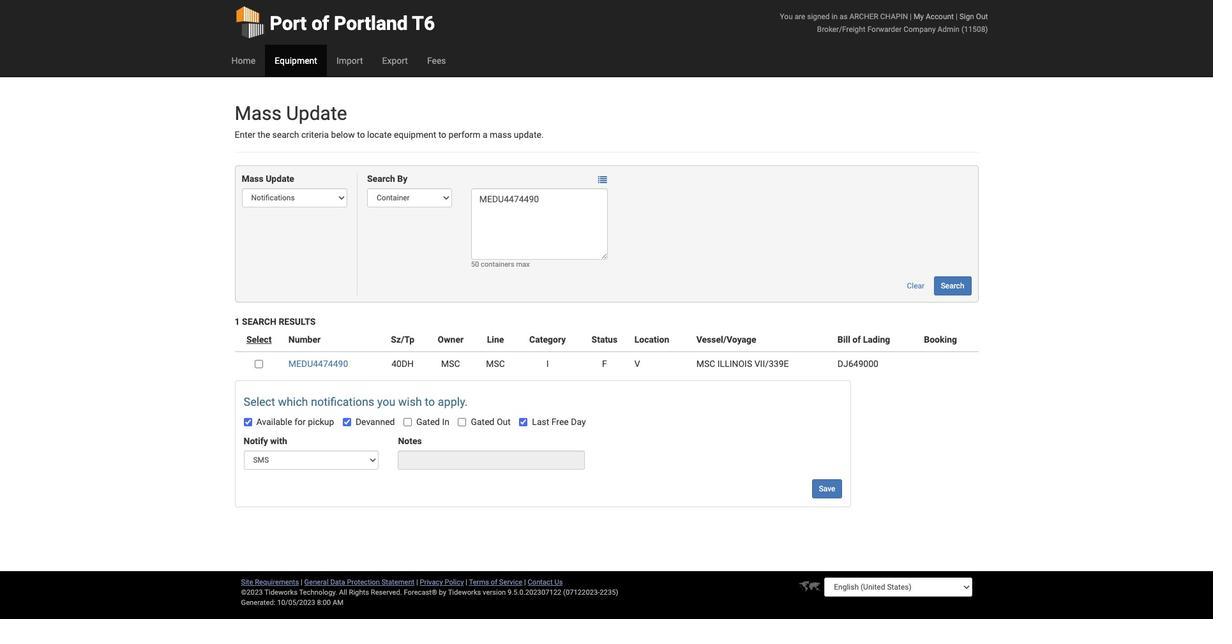 Task type: describe. For each thing, give the bounding box(es) containing it.
of for bill
[[853, 335, 861, 345]]

mass for mass update enter the search criteria below to locate equipment to perform a mass update.
[[235, 102, 282, 124]]

site
[[241, 578, 253, 587]]

mass update enter the search criteria below to locate equipment to perform a mass update.
[[235, 102, 544, 140]]

results
[[279, 317, 316, 327]]

booking
[[924, 335, 957, 345]]

line
[[487, 335, 504, 345]]

my
[[914, 12, 924, 21]]

all
[[339, 589, 347, 597]]

general data protection statement link
[[304, 578, 415, 587]]

home
[[231, 56, 255, 66]]

export
[[382, 56, 408, 66]]

bill of lading
[[838, 335, 890, 345]]

broker/freight
[[817, 25, 866, 34]]

select for select
[[246, 335, 272, 345]]

portland
[[334, 12, 408, 34]]

tideworks
[[448, 589, 481, 597]]

gated out
[[471, 417, 511, 427]]

you
[[780, 12, 793, 21]]

save
[[819, 485, 835, 494]]

search for search
[[941, 282, 964, 291]]

company
[[904, 25, 936, 34]]

search
[[272, 130, 299, 140]]

data
[[330, 578, 345, 587]]

dj649000
[[838, 359, 878, 369]]

chapin
[[880, 12, 908, 21]]

out inside you are signed in as archer chapin | my account | sign out broker/freight forwarder company admin (11508)
[[976, 12, 988, 21]]

port of portland t6 link
[[235, 0, 435, 45]]

of inside site requirements | general data protection statement | privacy policy | terms of service | contact us ©2023 tideworks technology. all rights reserved. forecast® by tideworks version 9.5.0.202307122 (07122023-2235) generated: 10/05/2023 8:00 am
[[491, 578, 497, 587]]

of for port
[[311, 12, 329, 34]]

wish
[[398, 395, 422, 409]]

gated in
[[416, 417, 449, 427]]

notify with
[[244, 436, 287, 447]]

with
[[270, 436, 287, 447]]

t6
[[412, 12, 435, 34]]

as
[[839, 12, 848, 21]]

mass for mass update
[[242, 174, 263, 184]]

site requirements link
[[241, 578, 299, 587]]

below
[[331, 130, 355, 140]]

rights
[[349, 589, 369, 597]]

notifications
[[311, 395, 374, 409]]

containers
[[481, 261, 514, 269]]

in
[[832, 12, 838, 21]]

update.
[[514, 130, 544, 140]]

archer
[[849, 12, 878, 21]]

| left general
[[301, 578, 303, 587]]

requirements
[[255, 578, 299, 587]]

generated:
[[241, 599, 275, 607]]

contact us link
[[528, 578, 563, 587]]

f
[[602, 359, 607, 369]]

location
[[634, 335, 669, 345]]

forwarder
[[867, 25, 902, 34]]

search for search by
[[367, 174, 395, 184]]

last
[[532, 417, 549, 427]]

are
[[795, 12, 805, 21]]

sign out link
[[959, 12, 988, 21]]

fees
[[427, 56, 446, 66]]

site requirements | general data protection statement | privacy policy | terms of service | contact us ©2023 tideworks technology. all rights reserved. forecast® by tideworks version 9.5.0.202307122 (07122023-2235) generated: 10/05/2023 8:00 am
[[241, 578, 618, 607]]

show list image
[[598, 175, 607, 184]]

mass update
[[242, 174, 294, 184]]

status
[[592, 335, 617, 345]]

v
[[634, 359, 640, 369]]

40dh
[[391, 359, 414, 369]]

general
[[304, 578, 329, 587]]

pickup
[[308, 417, 334, 427]]

| up the tideworks
[[466, 578, 467, 587]]

free
[[551, 417, 569, 427]]

0 horizontal spatial search
[[242, 317, 276, 327]]

select which notifications you wish to apply.
[[244, 395, 468, 409]]

terms of service link
[[469, 578, 522, 587]]

perform
[[449, 130, 480, 140]]

i
[[546, 359, 549, 369]]

day
[[571, 417, 586, 427]]

technology.
[[299, 589, 337, 597]]

search button
[[934, 277, 971, 296]]

update for mass update
[[266, 174, 294, 184]]

3 msc from the left
[[696, 359, 715, 369]]

number
[[288, 335, 321, 345]]

privacy
[[420, 578, 443, 587]]

us
[[554, 578, 563, 587]]

statement
[[382, 578, 415, 587]]

gated for gated out
[[471, 417, 494, 427]]

last free day
[[532, 417, 586, 427]]

1 horizontal spatial to
[[425, 395, 435, 409]]

forecast®
[[404, 589, 437, 597]]

you
[[377, 395, 395, 409]]

lading
[[863, 335, 890, 345]]

1 search results
[[235, 317, 316, 327]]

0 horizontal spatial to
[[357, 130, 365, 140]]



Task type: vqa. For each thing, say whether or not it's contained in the screenshot.
Number text box
no



Task type: locate. For each thing, give the bounding box(es) containing it.
(11508)
[[961, 25, 988, 34]]

MEDU4474490 text field
[[471, 189, 608, 260]]

1 vertical spatial select
[[244, 395, 275, 409]]

privacy policy link
[[420, 578, 464, 587]]

port
[[270, 12, 307, 34]]

1 vertical spatial update
[[266, 174, 294, 184]]

sz/tp
[[391, 335, 414, 345]]

2 gated from the left
[[471, 417, 494, 427]]

Notes text field
[[398, 451, 585, 470]]

9.5.0.202307122
[[508, 589, 561, 597]]

0 vertical spatial out
[[976, 12, 988, 21]]

max
[[516, 261, 530, 269]]

fees button
[[417, 45, 456, 77]]

2235)
[[600, 589, 618, 597]]

mass
[[235, 102, 282, 124], [242, 174, 263, 184]]

signed
[[807, 12, 830, 21]]

update inside mass update enter the search criteria below to locate equipment to perform a mass update.
[[286, 102, 347, 124]]

2 horizontal spatial search
[[941, 282, 964, 291]]

sign
[[959, 12, 974, 21]]

0 vertical spatial of
[[311, 12, 329, 34]]

vii/339e
[[754, 359, 789, 369]]

2 msc from the left
[[486, 359, 505, 369]]

0 horizontal spatial of
[[311, 12, 329, 34]]

mass down enter
[[242, 174, 263, 184]]

msc down line
[[486, 359, 505, 369]]

1 horizontal spatial out
[[976, 12, 988, 21]]

msc
[[441, 359, 460, 369], [486, 359, 505, 369], [696, 359, 715, 369]]

mass inside mass update enter the search criteria below to locate equipment to perform a mass update.
[[235, 102, 282, 124]]

to left "perform"
[[438, 130, 446, 140]]

msc left illinois
[[696, 359, 715, 369]]

home button
[[222, 45, 265, 77]]

owner
[[438, 335, 464, 345]]

(07122023-
[[563, 589, 600, 597]]

mass
[[490, 130, 512, 140]]

clear
[[907, 282, 925, 291]]

| up forecast®
[[416, 578, 418, 587]]

enter
[[235, 130, 255, 140]]

of up version
[[491, 578, 497, 587]]

1 vertical spatial of
[[853, 335, 861, 345]]

service
[[499, 578, 522, 587]]

1 horizontal spatial gated
[[471, 417, 494, 427]]

to
[[357, 130, 365, 140], [438, 130, 446, 140], [425, 395, 435, 409]]

equipment button
[[265, 45, 327, 77]]

2 vertical spatial of
[[491, 578, 497, 587]]

| left sign
[[956, 12, 958, 21]]

None checkbox
[[255, 360, 263, 369], [244, 418, 252, 427], [343, 418, 351, 427], [458, 418, 466, 427], [519, 418, 528, 427], [255, 360, 263, 369], [244, 418, 252, 427], [343, 418, 351, 427], [458, 418, 466, 427], [519, 418, 528, 427]]

of right bill
[[853, 335, 861, 345]]

contact
[[528, 578, 553, 587]]

a
[[483, 130, 488, 140]]

50
[[471, 261, 479, 269]]

of
[[311, 12, 329, 34], [853, 335, 861, 345], [491, 578, 497, 587]]

import
[[336, 56, 363, 66]]

gated for gated in
[[416, 417, 440, 427]]

0 vertical spatial select
[[246, 335, 272, 345]]

search right clear
[[941, 282, 964, 291]]

for
[[294, 417, 306, 427]]

1 vertical spatial search
[[941, 282, 964, 291]]

mass up the
[[235, 102, 282, 124]]

1 horizontal spatial search
[[367, 174, 395, 184]]

select
[[246, 335, 272, 345], [244, 395, 275, 409]]

0 horizontal spatial out
[[497, 417, 511, 427]]

available
[[256, 417, 292, 427]]

gated left in
[[416, 417, 440, 427]]

search left by
[[367, 174, 395, 184]]

0 horizontal spatial msc
[[441, 359, 460, 369]]

update
[[286, 102, 347, 124], [266, 174, 294, 184]]

devanned
[[356, 417, 395, 427]]

of right port
[[311, 12, 329, 34]]

save button
[[812, 480, 842, 499]]

terms
[[469, 578, 489, 587]]

medu4474490
[[288, 359, 348, 369]]

©2023 tideworks
[[241, 589, 297, 597]]

illinois
[[717, 359, 752, 369]]

version
[[483, 589, 506, 597]]

select up available at the left
[[244, 395, 275, 409]]

1 vertical spatial out
[[497, 417, 511, 427]]

by
[[439, 589, 446, 597]]

port of portland t6
[[270, 12, 435, 34]]

2 horizontal spatial to
[[438, 130, 446, 140]]

select down '1 search results'
[[246, 335, 272, 345]]

bill
[[838, 335, 850, 345]]

2 vertical spatial search
[[242, 317, 276, 327]]

equipment
[[394, 130, 436, 140]]

notify
[[244, 436, 268, 447]]

out up '(11508)'
[[976, 12, 988, 21]]

criteria
[[301, 130, 329, 140]]

reserved.
[[371, 589, 402, 597]]

the
[[258, 130, 270, 140]]

0 vertical spatial search
[[367, 174, 395, 184]]

gated
[[416, 417, 440, 427], [471, 417, 494, 427]]

my account link
[[914, 12, 954, 21]]

2 horizontal spatial of
[[853, 335, 861, 345]]

0 vertical spatial mass
[[235, 102, 282, 124]]

| up 9.5.0.202307122
[[524, 578, 526, 587]]

1 msc from the left
[[441, 359, 460, 369]]

medu4474490 link
[[288, 359, 348, 369]]

update for mass update enter the search criteria below to locate equipment to perform a mass update.
[[286, 102, 347, 124]]

to right wish
[[425, 395, 435, 409]]

1 horizontal spatial msc
[[486, 359, 505, 369]]

notes
[[398, 436, 422, 447]]

gated right in
[[471, 417, 494, 427]]

msc down the 'owner'
[[441, 359, 460, 369]]

search by
[[367, 174, 407, 184]]

update down search
[[266, 174, 294, 184]]

1 horizontal spatial of
[[491, 578, 497, 587]]

apply.
[[438, 395, 468, 409]]

admin
[[938, 25, 960, 34]]

1 gated from the left
[[416, 417, 440, 427]]

msc illinois vii/339e
[[696, 359, 789, 369]]

| left my
[[910, 12, 912, 21]]

2 horizontal spatial msc
[[696, 359, 715, 369]]

10/05/2023
[[277, 599, 315, 607]]

category
[[529, 335, 566, 345]]

None checkbox
[[403, 418, 412, 427]]

select for select which notifications you wish to apply.
[[244, 395, 275, 409]]

0 horizontal spatial gated
[[416, 417, 440, 427]]

you are signed in as archer chapin | my account | sign out broker/freight forwarder company admin (11508)
[[780, 12, 988, 34]]

import button
[[327, 45, 373, 77]]

export button
[[373, 45, 417, 77]]

to right "below"
[[357, 130, 365, 140]]

1
[[235, 317, 240, 327]]

in
[[442, 417, 449, 427]]

out left last
[[497, 417, 511, 427]]

out
[[976, 12, 988, 21], [497, 417, 511, 427]]

which
[[278, 395, 308, 409]]

of inside 'link'
[[311, 12, 329, 34]]

0 vertical spatial update
[[286, 102, 347, 124]]

search inside button
[[941, 282, 964, 291]]

search right the 1
[[242, 317, 276, 327]]

update up criteria
[[286, 102, 347, 124]]

search
[[367, 174, 395, 184], [941, 282, 964, 291], [242, 317, 276, 327]]

by
[[397, 174, 407, 184]]

1 vertical spatial mass
[[242, 174, 263, 184]]

am
[[333, 599, 343, 607]]



